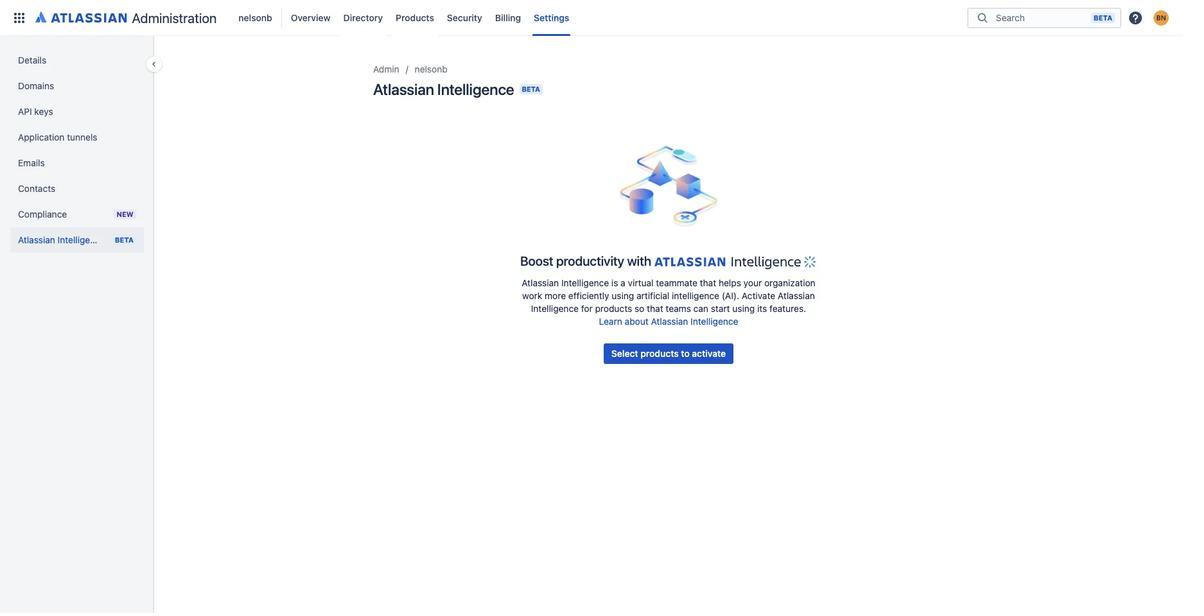 Task type: vqa. For each thing, say whether or not it's contained in the screenshot.
company
no



Task type: locate. For each thing, give the bounding box(es) containing it.
nelsonb link left overview link
[[235, 7, 276, 28]]

0 vertical spatial atlassian intelligence
[[373, 80, 515, 98]]

atlassian intelligence down compliance
[[18, 235, 105, 246]]

beta
[[1094, 13, 1113, 22]]

products inside atlassian intelligence is a virtual teammate that helps your organization work more efficiently using artificial intelligence (ai). activate atlassian intelligence for products so that teams can start using its features. learn about atlassian intelligence
[[595, 303, 633, 314]]

0 horizontal spatial that
[[647, 303, 664, 314]]

a
[[621, 278, 626, 289]]

1 horizontal spatial beta
[[522, 85, 540, 93]]

0 vertical spatial nelsonb link
[[235, 7, 276, 28]]

administration banner
[[0, 0, 1184, 36]]

api keys
[[18, 106, 53, 117]]

atlassian
[[373, 80, 434, 98], [18, 235, 55, 246], [522, 278, 559, 289], [778, 291, 816, 301], [651, 316, 689, 327]]

search icon image
[[976, 11, 991, 24]]

using down a
[[612, 291, 635, 301]]

0 vertical spatial using
[[612, 291, 635, 301]]

settings
[[534, 12, 570, 23]]

api
[[18, 106, 32, 117]]

global navigation element
[[8, 0, 968, 36]]

atlassian down compliance
[[18, 235, 55, 246]]

0 vertical spatial beta
[[522, 85, 540, 93]]

1 vertical spatial that
[[647, 303, 664, 314]]

application tunnels link
[[10, 125, 144, 150]]

that up intelligence
[[700, 278, 717, 289]]

features.
[[770, 303, 807, 314]]

atlassian image
[[35, 9, 127, 24], [35, 9, 127, 24]]

products
[[396, 12, 434, 23]]

atlassian intelligence
[[373, 80, 515, 98], [18, 235, 105, 246]]

1 horizontal spatial products
[[641, 348, 679, 359]]

virtual
[[628, 278, 654, 289]]

start
[[711, 303, 731, 314]]

contacts link
[[10, 176, 144, 202]]

is
[[612, 278, 619, 289]]

application
[[18, 132, 65, 143]]

learn about atlassian intelligence link
[[599, 316, 739, 327]]

overview link
[[287, 7, 335, 28]]

0 vertical spatial that
[[700, 278, 717, 289]]

nelsonb left overview
[[239, 12, 272, 23]]

that
[[700, 278, 717, 289], [647, 303, 664, 314]]

1 vertical spatial nelsonb
[[415, 64, 448, 75]]

helps
[[719, 278, 742, 289]]

compliance
[[18, 209, 67, 220]]

using
[[612, 291, 635, 301], [733, 303, 755, 314]]

efficiently
[[569, 291, 610, 301]]

1 horizontal spatial nelsonb
[[415, 64, 448, 75]]

keys
[[34, 106, 53, 117]]

nelsonb for leftmost nelsonb link
[[239, 12, 272, 23]]

overview
[[291, 12, 331, 23]]

directory link
[[340, 7, 387, 28]]

nelsonb inside global navigation element
[[239, 12, 272, 23]]

details link
[[10, 48, 144, 73]]

1 vertical spatial using
[[733, 303, 755, 314]]

security
[[447, 12, 483, 23]]

products
[[595, 303, 633, 314], [641, 348, 679, 359]]

1 horizontal spatial that
[[700, 278, 717, 289]]

0 vertical spatial products
[[595, 303, 633, 314]]

nelsonb link right admin "link"
[[415, 62, 448, 77]]

intelligence
[[672, 291, 720, 301]]

teams
[[666, 303, 692, 314]]

1 horizontal spatial nelsonb link
[[415, 62, 448, 77]]

using down '(ai).'
[[733, 303, 755, 314]]

intelligence
[[438, 80, 515, 98], [58, 235, 105, 246], [562, 278, 609, 289], [531, 303, 579, 314], [691, 316, 739, 327]]

products left to at the right bottom of the page
[[641, 348, 679, 359]]

atlassian down organization
[[778, 291, 816, 301]]

for
[[582, 303, 593, 314]]

nelsonb
[[239, 12, 272, 23], [415, 64, 448, 75]]

new
[[117, 210, 134, 219]]

administration
[[132, 10, 217, 25]]

nelsonb right admin
[[415, 64, 448, 75]]

nelsonb link
[[235, 7, 276, 28], [415, 62, 448, 77]]

tunnels
[[67, 132, 97, 143]]

Search field
[[993, 6, 1092, 29]]

atlassian down teams
[[651, 316, 689, 327]]

select
[[612, 348, 639, 359]]

1 horizontal spatial using
[[733, 303, 755, 314]]

1 vertical spatial products
[[641, 348, 679, 359]]

products up learn
[[595, 303, 633, 314]]

that down artificial
[[647, 303, 664, 314]]

0 vertical spatial nelsonb
[[239, 12, 272, 23]]

directory
[[344, 12, 383, 23]]

organization
[[765, 278, 816, 289]]

appswitcher icon image
[[12, 10, 27, 25]]

0 horizontal spatial products
[[595, 303, 633, 314]]

atlassian intelligence down admin "link"
[[373, 80, 515, 98]]

billing link
[[492, 7, 525, 28]]

1 vertical spatial beta
[[115, 236, 134, 244]]

products inside button
[[641, 348, 679, 359]]

0 horizontal spatial nelsonb
[[239, 12, 272, 23]]

1 horizontal spatial atlassian intelligence
[[373, 80, 515, 98]]

1 vertical spatial atlassian intelligence
[[18, 235, 105, 246]]

beta
[[522, 85, 540, 93], [115, 236, 134, 244]]



Task type: describe. For each thing, give the bounding box(es) containing it.
atlassian up the work on the top of page
[[522, 278, 559, 289]]

help icon image
[[1129, 10, 1144, 25]]

settings link
[[530, 7, 573, 28]]

0 horizontal spatial beta
[[115, 236, 134, 244]]

more
[[545, 291, 566, 301]]

details
[[18, 55, 46, 66]]

api keys link
[[10, 99, 144, 125]]

boost
[[521, 254, 554, 269]]

with
[[628, 254, 652, 269]]

administration link
[[31, 7, 222, 28]]

artificial
[[637, 291, 670, 301]]

your
[[744, 278, 762, 289]]

can
[[694, 303, 709, 314]]

about
[[625, 316, 649, 327]]

to
[[682, 348, 690, 359]]

activate
[[692, 348, 726, 359]]

admin
[[373, 64, 400, 75]]

1 vertical spatial nelsonb link
[[415, 62, 448, 77]]

learn
[[599, 316, 623, 327]]

atlassian down admin "link"
[[373, 80, 434, 98]]

its
[[758, 303, 768, 314]]

domains
[[18, 80, 54, 91]]

0 horizontal spatial using
[[612, 291, 635, 301]]

so
[[635, 303, 645, 314]]

nelsonb for the bottommost nelsonb link
[[415, 64, 448, 75]]

boost productivity with
[[521, 254, 652, 269]]

account image
[[1154, 10, 1170, 25]]

application tunnels
[[18, 132, 97, 143]]

emails link
[[10, 150, 144, 176]]

work
[[523, 291, 543, 301]]

0 horizontal spatial nelsonb link
[[235, 7, 276, 28]]

products link
[[392, 7, 438, 28]]

contacts
[[18, 183, 55, 194]]

teammate
[[656, 278, 698, 289]]

productivity
[[557, 254, 625, 269]]

domains link
[[10, 73, 144, 99]]

admin link
[[373, 62, 400, 77]]

(ai).
[[722, 291, 740, 301]]

0 horizontal spatial atlassian intelligence
[[18, 235, 105, 246]]

atlassian intelligence is a virtual teammate that helps your organization work more efficiently using artificial intelligence (ai). activate atlassian intelligence for products so that teams can start using its features. learn about atlassian intelligence
[[522, 278, 816, 327]]

security link
[[443, 7, 486, 28]]

activate
[[742, 291, 776, 301]]

select products to activate
[[612, 348, 726, 359]]

select products to activate button
[[604, 344, 734, 364]]

emails
[[18, 157, 45, 168]]

billing
[[495, 12, 521, 23]]



